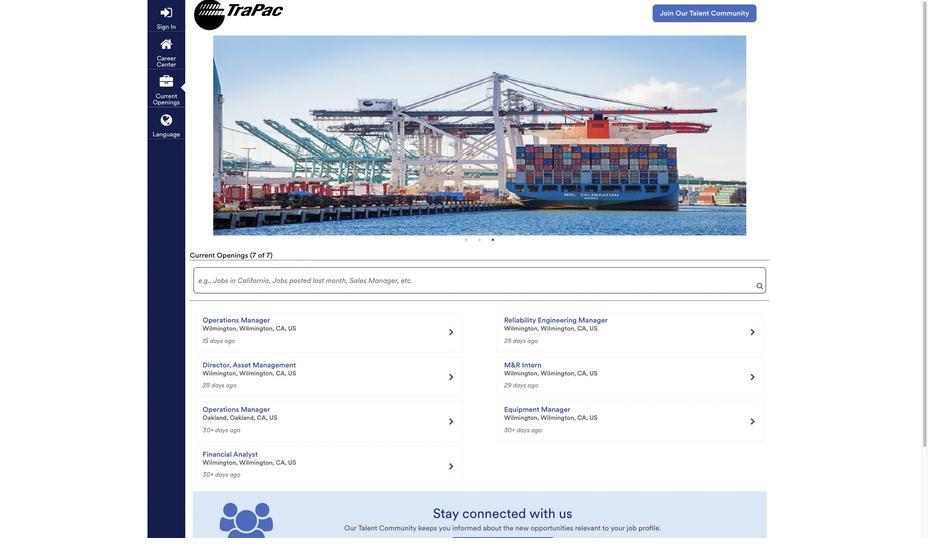 Task type: vqa. For each thing, say whether or not it's contained in the screenshot.


Task type: describe. For each thing, give the bounding box(es) containing it.
informed
[[453, 524, 482, 533]]

community inside stay connected with us our talent community keeps you informed about the new opportunities relevant to your job profile.
[[379, 524, 417, 533]]

7)
[[266, 251, 273, 260]]

operations for operations manager oakland, oakland, ca, us
[[203, 405, 239, 414]]

openings for current openings
[[153, 99, 180, 106]]

ca, inside director, asset management wilmington, wilmington, ca, us
[[276, 370, 287, 377]]

you
[[439, 524, 451, 533]]

ca, inside reliability engineering manager wilmington, wilmington, ca, us
[[578, 325, 588, 332]]

analyst
[[233, 450, 258, 459]]

30+ for operations manager
[[203, 427, 214, 434]]

sign
[[157, 23, 169, 30]]

manager inside reliability engineering manager wilmington, wilmington, ca, us
[[579, 316, 608, 325]]

reliability
[[504, 316, 536, 325]]

equipment manager wilmington, wilmington, ca, us
[[504, 405, 598, 421]]

30+ days ago for financial
[[203, 471, 241, 478]]

talent inside stay connected with us our talent community keeps you informed about the new opportunities relevant to your job profile.
[[358, 524, 378, 533]]

job
[[627, 524, 637, 533]]

connected
[[463, 505, 527, 521]]

29 days ago
[[504, 382, 539, 389]]

ca, for operations manager oakland, oakland, ca, us
[[257, 414, 268, 421]]

career
[[157, 55, 176, 62]]

us inside director, asset management wilmington, wilmington, ca, us
[[288, 370, 296, 377]]

2 oakland, from the left
[[230, 414, 256, 421]]

language
[[153, 131, 180, 138]]

ago for financial analyst wilmington, wilmington, ca, us
[[230, 471, 241, 478]]

sign in link
[[148, 0, 185, 31]]

days for operations manager wilmington, wilmington, ca, us
[[210, 337, 223, 344]]

ago for reliability engineering manager wilmington, wilmington, ca, us
[[528, 337, 539, 344]]

ago for equipment manager wilmington, wilmington, ca, us
[[532, 427, 542, 434]]

operations manager wilmington, wilmington, ca, us
[[203, 316, 296, 332]]

29
[[504, 382, 512, 389]]

ago for operations manager wilmington, wilmington, ca, us
[[225, 337, 235, 344]]

us inside reliability engineering manager wilmington, wilmington, ca, us
[[590, 325, 598, 332]]

intern
[[522, 361, 542, 369]]

30+ days ago for operations
[[203, 427, 241, 434]]

us for m&r intern wilmington, wilmington, ca, us
[[590, 370, 598, 377]]

us for operations manager wilmington, wilmington, ca, us
[[288, 325, 296, 332]]

operations manager oakland, oakland, ca, us
[[203, 405, 277, 421]]

ago for director, asset management wilmington, wilmington, ca, us
[[226, 382, 237, 389]]

logo image
[[192, 0, 284, 30]]

with
[[530, 505, 556, 521]]

stay
[[433, 505, 459, 521]]

current openings
[[153, 92, 180, 106]]

(7
[[250, 251, 256, 260]]

current openings link
[[148, 69, 188, 107]]

home image
[[160, 37, 173, 51]]

Jobs in California, Jobs posted last month, Sales Manager etc. text field
[[193, 267, 767, 294]]

opportunities
[[531, 524, 574, 533]]

equipment
[[504, 405, 540, 414]]

us
[[559, 505, 573, 521]]

openings for current openings (7 of 7)
[[217, 251, 248, 260]]

manager for operations manager wilmington, wilmington, ca, us
[[241, 316, 270, 325]]

28 for reliability
[[504, 337, 512, 344]]

management
[[253, 361, 296, 369]]

ca, for equipment manager wilmington, wilmington, ca, us
[[578, 414, 588, 421]]

days for director, asset management wilmington, wilmington, ca, us
[[212, 382, 225, 389]]

profile.
[[639, 524, 661, 533]]

ago for m&r intern wilmington, wilmington, ca, us
[[528, 382, 539, 389]]

language link
[[148, 108, 185, 139]]

sign in
[[157, 23, 176, 30]]

in
[[171, 23, 176, 30]]

current for current openings (7 of 7)
[[190, 251, 215, 260]]

talent inside button
[[690, 9, 709, 17]]

ca, for financial analyst wilmington, wilmington, ca, us
[[276, 459, 287, 466]]



Task type: locate. For each thing, give the bounding box(es) containing it.
30+ up financial
[[203, 427, 214, 434]]

1 vertical spatial talent
[[358, 524, 378, 533]]

m&r
[[504, 361, 521, 369]]

ca, inside equipment manager wilmington, wilmington, ca, us
[[578, 414, 588, 421]]

0 horizontal spatial talent
[[358, 524, 378, 533]]

0 vertical spatial 28
[[504, 337, 512, 344]]

wilmington,
[[203, 325, 238, 332], [239, 325, 274, 332], [504, 325, 540, 332], [541, 325, 576, 332], [203, 370, 238, 377], [239, 370, 274, 377], [504, 370, 540, 377], [541, 370, 576, 377], [504, 414, 540, 421], [541, 414, 576, 421], [203, 459, 238, 466], [239, 459, 274, 466]]

center
[[157, 61, 176, 68]]

1 vertical spatial openings
[[217, 251, 248, 260]]

join our talent community button
[[653, 4, 757, 22]]

30+ days ago down financial
[[203, 471, 241, 478]]

30+ down financial
[[203, 471, 214, 478]]

director,
[[203, 361, 231, 369]]

m&r intern wilmington, wilmington, ca, us
[[504, 361, 598, 377]]

days right '15'
[[210, 337, 223, 344]]

us for equipment manager wilmington, wilmington, ca, us
[[590, 414, 598, 421]]

days for equipment manager wilmington, wilmington, ca, us
[[517, 427, 530, 434]]

ca, for m&r intern wilmington, wilmington, ca, us
[[578, 370, 588, 377]]

days for m&r intern wilmington, wilmington, ca, us
[[513, 382, 526, 389]]

28 down the director,
[[203, 382, 210, 389]]

ago down financial analyst wilmington, wilmington, ca, us
[[230, 471, 241, 478]]

ago right '15'
[[225, 337, 235, 344]]

of
[[258, 251, 265, 260]]

1 horizontal spatial 28 days ago
[[504, 337, 539, 344]]

28 days ago for reliability
[[504, 337, 539, 344]]

financial
[[203, 450, 232, 459]]

manager inside operations manager oakland, oakland, ca, us
[[241, 405, 270, 414]]

oakland, up the analyst
[[230, 414, 256, 421]]

talent
[[690, 9, 709, 17], [358, 524, 378, 533]]

ago down the reliability
[[528, 337, 539, 344]]

days up financial
[[215, 427, 228, 434]]

15 days ago
[[203, 337, 235, 344]]

ago down intern
[[528, 382, 539, 389]]

current inside current openings
[[156, 92, 177, 100]]

asset
[[233, 361, 251, 369]]

career center
[[157, 55, 176, 68]]

30+ days ago up financial
[[203, 427, 241, 434]]

30+ days ago
[[203, 427, 241, 434], [504, 427, 542, 434], [203, 471, 241, 478]]

1 horizontal spatial talent
[[690, 9, 709, 17]]

to
[[603, 524, 609, 533]]

ca, for operations manager wilmington, wilmington, ca, us
[[276, 325, 287, 332]]

reliability engineering manager wilmington, wilmington, ca, us
[[504, 316, 608, 332]]

days down financial
[[215, 471, 228, 478]]

community inside join our talent community button
[[711, 9, 750, 17]]

keeps
[[419, 524, 437, 533]]

us inside operations manager oakland, oakland, ca, us
[[269, 414, 277, 421]]

ca, inside operations manager oakland, oakland, ca, us
[[257, 414, 268, 421]]

28
[[504, 337, 512, 344], [203, 382, 210, 389]]

manager inside operations manager wilmington, wilmington, ca, us
[[241, 316, 270, 325]]

28 days ago
[[504, 337, 539, 344], [203, 382, 237, 389]]

1 vertical spatial operations
[[203, 405, 239, 414]]

operations inside operations manager oakland, oakland, ca, us
[[203, 405, 239, 414]]

current
[[156, 92, 177, 100], [190, 251, 215, 260]]

operations
[[203, 316, 239, 325], [203, 405, 239, 414]]

1 horizontal spatial our
[[676, 9, 688, 17]]

ca,
[[276, 325, 287, 332], [578, 325, 588, 332], [276, 370, 287, 377], [578, 370, 588, 377], [257, 414, 268, 421], [578, 414, 588, 421], [276, 459, 287, 466]]

30+ days ago for equipment
[[504, 427, 542, 434]]

oakland,
[[203, 414, 228, 421], [230, 414, 256, 421]]

days for reliability engineering manager wilmington, wilmington, ca, us
[[513, 337, 526, 344]]

ago down operations manager oakland, oakland, ca, us
[[230, 427, 241, 434]]

about
[[483, 524, 502, 533]]

0 horizontal spatial openings
[[153, 99, 180, 106]]

engineering
[[538, 316, 577, 325]]

director, asset management wilmington, wilmington, ca, us
[[203, 361, 296, 377]]

0 vertical spatial our
[[676, 9, 688, 17]]

0 vertical spatial talent
[[690, 9, 709, 17]]

days for financial analyst wilmington, wilmington, ca, us
[[215, 471, 228, 478]]

openings inside current openings 'link'
[[153, 99, 180, 106]]

us inside 'm&r intern wilmington, wilmington, ca, us'
[[590, 370, 598, 377]]

manager
[[241, 316, 270, 325], [579, 316, 608, 325], [241, 405, 270, 414], [541, 405, 571, 414]]

1 vertical spatial current
[[190, 251, 215, 260]]

oakland, up financial
[[203, 414, 228, 421]]

openings
[[153, 99, 180, 106], [217, 251, 248, 260]]

us for financial analyst wilmington, wilmington, ca, us
[[288, 459, 296, 466]]

28 days ago for director,
[[203, 382, 237, 389]]

1 horizontal spatial oakland,
[[230, 414, 256, 421]]

0 horizontal spatial oakland,
[[203, 414, 228, 421]]

0 horizontal spatial community
[[379, 524, 417, 533]]

1 vertical spatial 28 days ago
[[203, 382, 237, 389]]

30+
[[203, 427, 214, 434], [504, 427, 516, 434], [203, 471, 214, 478]]

ca, inside 'm&r intern wilmington, wilmington, ca, us'
[[578, 370, 588, 377]]

ago down asset
[[226, 382, 237, 389]]

operations inside operations manager wilmington, wilmington, ca, us
[[203, 316, 239, 325]]

30+ for financial analyst
[[203, 471, 214, 478]]

1 horizontal spatial 28
[[504, 337, 512, 344]]

0 horizontal spatial current
[[156, 92, 177, 100]]

1 vertical spatial community
[[379, 524, 417, 533]]

current for current openings
[[156, 92, 177, 100]]

manager for operations manager oakland, oakland, ca, us
[[241, 405, 270, 414]]

operations for operations manager wilmington, wilmington, ca, us
[[203, 316, 239, 325]]

30+ down equipment
[[504, 427, 516, 434]]

0 horizontal spatial 28 days ago
[[203, 382, 237, 389]]

briefcase image
[[160, 75, 173, 88]]

1 horizontal spatial current
[[190, 251, 215, 260]]

ago
[[225, 337, 235, 344], [528, 337, 539, 344], [226, 382, 237, 389], [528, 382, 539, 389], [230, 427, 241, 434], [532, 427, 542, 434], [230, 471, 241, 478]]

community
[[711, 9, 750, 17], [379, 524, 417, 533]]

30+ for equipment manager
[[504, 427, 516, 434]]

days for operations manager oakland, oakland, ca, us
[[215, 427, 228, 434]]

days right the 29
[[513, 382, 526, 389]]

ca, inside financial analyst wilmington, wilmington, ca, us
[[276, 459, 287, 466]]

openings up globe image
[[153, 99, 180, 106]]

us inside financial analyst wilmington, wilmington, ca, us
[[288, 459, 296, 466]]

manager for equipment manager wilmington, wilmington, ca, us
[[541, 405, 571, 414]]

15
[[203, 337, 209, 344]]

28 down the reliability
[[504, 337, 512, 344]]

0 horizontal spatial 28
[[203, 382, 210, 389]]

your
[[611, 524, 625, 533]]

join our talent community
[[660, 9, 750, 17]]

1 horizontal spatial openings
[[217, 251, 248, 260]]

ago for operations manager oakland, oakland, ca, us
[[230, 427, 241, 434]]

0 vertical spatial operations
[[203, 316, 239, 325]]

stay connected with us main content
[[0, 0, 922, 538]]

039_trapacla2015.jpg image
[[213, 36, 747, 236]]

us for operations manager oakland, oakland, ca, us
[[269, 414, 277, 421]]

ca, inside operations manager wilmington, wilmington, ca, us
[[276, 325, 287, 332]]

globe image
[[161, 113, 172, 127]]

join
[[660, 9, 674, 17]]

new
[[516, 524, 529, 533]]

manager inside equipment manager wilmington, wilmington, ca, us
[[541, 405, 571, 414]]

stay connected with us our talent community keeps you informed about the new opportunities relevant to your job profile.
[[345, 505, 661, 533]]

30+ days ago down equipment
[[504, 427, 542, 434]]

us
[[288, 325, 296, 332], [590, 325, 598, 332], [288, 370, 296, 377], [590, 370, 598, 377], [269, 414, 277, 421], [590, 414, 598, 421], [288, 459, 296, 466]]

0 horizontal spatial our
[[345, 524, 357, 533]]

0 vertical spatial community
[[711, 9, 750, 17]]

1 horizontal spatial community
[[711, 9, 750, 17]]

our
[[676, 9, 688, 17], [345, 524, 357, 533]]

28 days ago down the reliability
[[504, 337, 539, 344]]

days down the reliability
[[513, 337, 526, 344]]

1 operations from the top
[[203, 316, 239, 325]]

openings left (7
[[217, 251, 248, 260]]

days down the director,
[[212, 382, 225, 389]]

our inside button
[[676, 9, 688, 17]]

0 vertical spatial current
[[156, 92, 177, 100]]

0 vertical spatial 28 days ago
[[504, 337, 539, 344]]

the
[[503, 524, 514, 533]]

days down equipment
[[517, 427, 530, 434]]

ago down equipment manager wilmington, wilmington, ca, us
[[532, 427, 542, 434]]

1 oakland, from the left
[[203, 414, 228, 421]]

sign in image
[[161, 6, 172, 19]]

28 for director,
[[203, 382, 210, 389]]

relevant
[[575, 524, 601, 533]]

our inside stay connected with us our talent community keeps you informed about the new opportunities relevant to your job profile.
[[345, 524, 357, 533]]

financial analyst wilmington, wilmington, ca, us
[[203, 450, 296, 466]]

days
[[210, 337, 223, 344], [513, 337, 526, 344], [212, 382, 225, 389], [513, 382, 526, 389], [215, 427, 228, 434], [517, 427, 530, 434], [215, 471, 228, 478]]

career center link
[[148, 32, 185, 69]]

us inside equipment manager wilmington, wilmington, ca, us
[[590, 414, 598, 421]]

1 vertical spatial our
[[345, 524, 357, 533]]

us inside operations manager wilmington, wilmington, ca, us
[[288, 325, 296, 332]]

28 days ago down the director,
[[203, 382, 237, 389]]

2 operations from the top
[[203, 405, 239, 414]]

current openings (7 of 7)
[[190, 251, 273, 260]]

0 vertical spatial openings
[[153, 99, 180, 106]]

1 vertical spatial 28
[[203, 382, 210, 389]]



